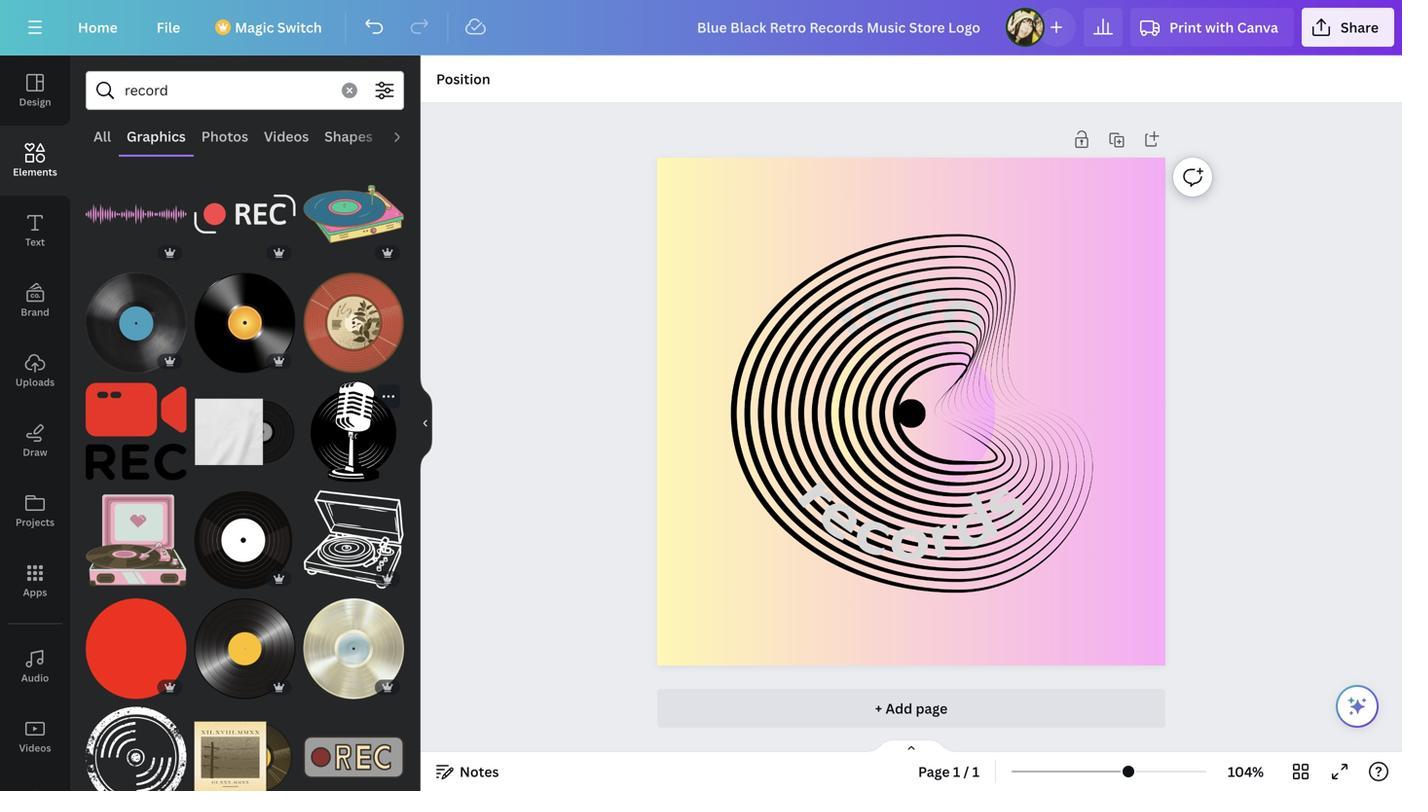 Task type: describe. For each thing, give the bounding box(es) containing it.
text button
[[0, 196, 70, 266]]

uploads
[[15, 376, 55, 389]]

platinum vinyl record, realistic award disc. image
[[303, 599, 404, 700]]

uploads button
[[0, 336, 70, 406]]

show pages image
[[865, 739, 958, 755]]

0 vertical spatial videos
[[264, 127, 309, 146]]

position
[[436, 70, 491, 88]]

main menu bar
[[0, 0, 1402, 56]]

share
[[1341, 18, 1379, 37]]

Search elements search field
[[125, 72, 330, 109]]

with
[[1205, 18, 1234, 37]]

draw button
[[0, 406, 70, 476]]

print with canva
[[1170, 18, 1279, 37]]

hide image
[[420, 377, 432, 470]]

add
[[886, 700, 913, 718]]

mic microphone icon image
[[303, 381, 404, 482]]

c
[[842, 481, 906, 583]]

2 1 from the left
[[973, 763, 980, 782]]

Design title text field
[[682, 8, 998, 47]]

voice record doodle icon image
[[86, 164, 187, 265]]

position button
[[429, 63, 498, 94]]

page 1 / 1
[[918, 763, 980, 782]]

shapes
[[324, 127, 373, 146]]

/
[[964, 763, 969, 782]]

design button
[[0, 56, 70, 126]]

switch
[[277, 18, 322, 37]]

all
[[93, 127, 111, 146]]

2 vinyl record image from the left
[[194, 273, 295, 374]]

1 horizontal spatial r
[[919, 486, 966, 586]]

notes button
[[429, 757, 507, 788]]

+ add page button
[[657, 689, 1166, 728]]

apps button
[[0, 546, 70, 616]]

1 horizontal spatial audio
[[388, 127, 427, 146]]

d
[[932, 472, 1015, 576]]

all button
[[86, 118, 119, 155]]

graphics
[[127, 127, 186, 146]]

magic switch button
[[204, 8, 338, 47]]

file
[[157, 18, 180, 37]]

vinyl music record logo image
[[729, 234, 1094, 593]]



Task type: vqa. For each thing, say whether or not it's contained in the screenshot.
Main "Menu Bar"
yes



Task type: locate. For each thing, give the bounding box(es) containing it.
vinyl record image
[[86, 273, 187, 374], [194, 273, 295, 374]]

elements button
[[0, 126, 70, 196]]

audio down apps
[[21, 672, 49, 685]]

o
[[888, 490, 932, 588]]

record image
[[194, 490, 295, 591]]

audio button right the shapes
[[381, 118, 435, 155]]

graphics button
[[119, 118, 194, 155]]

1 horizontal spatial 1
[[973, 763, 980, 782]]

1 horizontal spatial audio button
[[381, 118, 435, 155]]

videos button
[[256, 118, 317, 155], [0, 702, 70, 772]]

elements
[[13, 166, 57, 179]]

recording icons. smartphone or camera viewfinder record buttons, video recording screen indicator. video app rec ui icons vector symbols set image
[[194, 164, 295, 265]]

+
[[875, 700, 882, 718]]

photos button
[[194, 118, 256, 155]]

side panel tab list
[[0, 56, 70, 792]]

magic
[[235, 18, 274, 37]]

1 vertical spatial videos button
[[0, 702, 70, 772]]

1 horizontal spatial videos button
[[256, 118, 317, 155]]

1 horizontal spatial vinyl record image
[[194, 273, 295, 374]]

0 horizontal spatial r
[[775, 454, 865, 536]]

projects
[[16, 516, 55, 529]]

page
[[916, 700, 948, 718]]

1 horizontal spatial videos
[[264, 127, 309, 146]]

canva
[[1237, 18, 1279, 37]]

0 horizontal spatial videos button
[[0, 702, 70, 772]]

brand
[[21, 306, 49, 319]]

apps
[[23, 586, 47, 599]]

1 vertical spatial audio
[[21, 672, 49, 685]]

record gradient icon image
[[303, 708, 404, 792]]

audio button
[[381, 118, 435, 155], [0, 632, 70, 702]]

0 horizontal spatial 1
[[953, 763, 960, 782]]

share button
[[1302, 8, 1395, 47]]

projects button
[[0, 476, 70, 546]]

vinyl record player image
[[303, 164, 404, 265]]

+ add page
[[875, 700, 948, 718]]

record button icon image
[[86, 599, 187, 700]]

gramophone record orange image
[[194, 599, 295, 700]]

notes
[[460, 763, 499, 782]]

0 horizontal spatial audio button
[[0, 632, 70, 702]]

1 vinyl record image from the left
[[86, 273, 187, 374]]

audio
[[388, 127, 427, 146], [21, 672, 49, 685]]

vinyl record illustration image
[[194, 381, 295, 482]]

0 vertical spatial audio
[[388, 127, 427, 146]]

magic switch
[[235, 18, 322, 37]]

organic vinyl record sleeves and labels sepia leaves on red image
[[303, 273, 404, 374]]

r
[[775, 454, 865, 536], [919, 486, 966, 586]]

draw
[[23, 446, 47, 459]]

audio inside side panel tab list
[[21, 672, 49, 685]]

file button
[[141, 8, 196, 47]]

text
[[25, 236, 45, 249]]

0 horizontal spatial vinyl record image
[[86, 273, 187, 374]]

group
[[86, 152, 187, 265], [303, 152, 404, 265], [194, 164, 295, 265], [86, 261, 187, 374], [194, 261, 295, 374], [303, 261, 404, 374], [86, 370, 187, 482], [194, 381, 295, 482], [303, 381, 404, 482], [86, 478, 187, 591], [194, 478, 295, 591], [303, 478, 404, 591], [86, 587, 187, 700], [194, 587, 295, 700], [303, 587, 404, 700], [86, 696, 187, 792], [194, 696, 295, 792], [303, 696, 404, 792]]

audio button down apps
[[0, 632, 70, 702]]

print with canva button
[[1131, 8, 1294, 47]]

record video camera icon image
[[86, 381, 187, 482]]

photos
[[201, 127, 248, 146]]

home link
[[62, 8, 133, 47]]

canva assistant image
[[1346, 695, 1369, 719]]

audio right the shapes
[[388, 127, 427, 146]]

videos inside side panel tab list
[[19, 742, 51, 755]]

0 vertical spatial videos button
[[256, 118, 317, 155]]

organic vinyl record sleeves and labels sepia indie art image
[[194, 708, 295, 792]]

104% button
[[1214, 757, 1278, 788]]

0 vertical spatial audio button
[[381, 118, 435, 155]]

1 vertical spatial videos
[[19, 742, 51, 755]]

home
[[78, 18, 118, 37]]

104%
[[1228, 763, 1264, 782]]

page
[[918, 763, 950, 782]]

shapes button
[[317, 118, 381, 155]]

videos
[[264, 127, 309, 146], [19, 742, 51, 755]]

1 left /
[[953, 763, 960, 782]]

design
[[19, 95, 51, 109]]

0 horizontal spatial audio
[[21, 672, 49, 685]]

print
[[1170, 18, 1202, 37]]

1 vertical spatial audio button
[[0, 632, 70, 702]]

0 horizontal spatial videos
[[19, 742, 51, 755]]

retro cartoon record player image
[[86, 490, 187, 591]]

1
[[953, 763, 960, 782], [973, 763, 980, 782]]

brand button
[[0, 266, 70, 336]]

e
[[799, 466, 886, 566]]

1 1 from the left
[[953, 763, 960, 782]]

s
[[956, 457, 1047, 548]]

1 right /
[[973, 763, 980, 782]]



